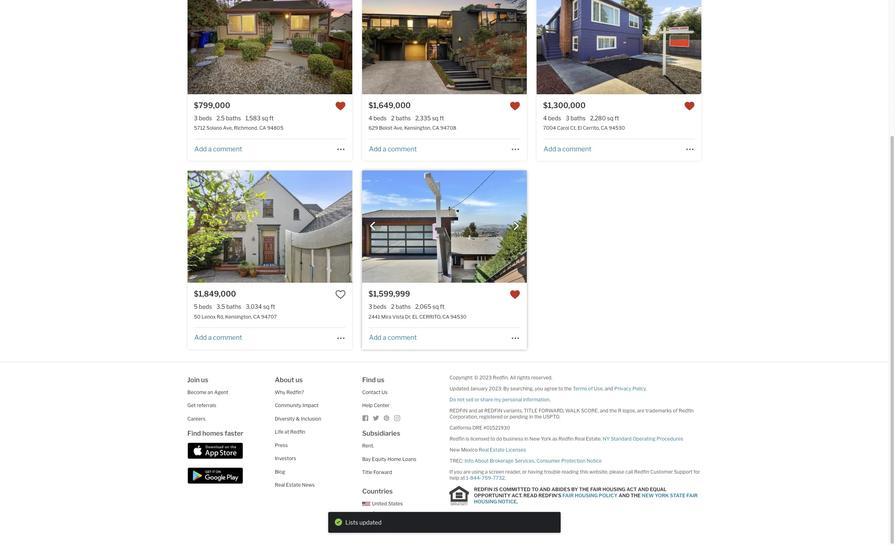 Task type: vqa. For each thing, say whether or not it's contained in the screenshot.
the 'sell'
yes



Task type: locate. For each thing, give the bounding box(es) containing it.
news
[[302, 482, 315, 488]]

ft for $799,000
[[270, 115, 274, 122]]

3 beds up 5712
[[194, 115, 212, 122]]

real left "estate."
[[575, 436, 585, 442]]

3 baths
[[566, 115, 586, 122]]

1 horizontal spatial of
[[674, 408, 678, 414]]

redfin for is
[[474, 487, 493, 493]]

1 horizontal spatial find
[[363, 376, 376, 384]]

2 horizontal spatial or
[[522, 469, 527, 475]]

1 horizontal spatial or
[[504, 414, 509, 420]]

1 vertical spatial favorite button image
[[510, 289, 521, 300]]

1 horizontal spatial about
[[475, 458, 489, 464]]

or inside redfin and all redfin variants, title forward, walk score, and the r logos, are trademarks of redfin corporation, registered or pending in the uspto.
[[504, 414, 509, 420]]

0 vertical spatial find
[[363, 376, 376, 384]]

0 horizontal spatial 4
[[369, 115, 373, 122]]

3 beds for $799,000
[[194, 115, 212, 122]]

0 vertical spatial or
[[475, 397, 480, 403]]

2 horizontal spatial fair
[[687, 493, 698, 499]]

add a comment down vista on the left bottom
[[369, 334, 417, 342]]

to right agree on the right of page
[[559, 385, 564, 392]]

1 horizontal spatial 94530
[[609, 125, 625, 131]]

2 horizontal spatial us
[[377, 376, 385, 384]]

4 beds up 7004
[[544, 115, 562, 122]]

add a comment button down rd,
[[194, 334, 243, 342]]

standard
[[611, 436, 632, 442]]

a down mira
[[383, 334, 387, 342]]

bay equity home loans
[[363, 456, 417, 462]]

4 beds up 629
[[369, 115, 387, 122]]

trec: info about brokerage services , consumer protection notice
[[450, 458, 602, 464]]

a down solano
[[208, 145, 212, 153]]

favorite button image for $1,649,000
[[510, 101, 521, 111]]

2 for $1,599,999
[[391, 303, 395, 310]]

redfin
[[679, 408, 694, 414], [290, 429, 306, 435], [450, 436, 465, 442], [559, 436, 574, 442], [635, 469, 650, 475]]

0 vertical spatial about
[[275, 376, 294, 384]]

2441 mira vista dr, el cerrito, ca 94530
[[369, 314, 467, 320]]

1 vertical spatial find
[[188, 430, 201, 438]]

ca down '2,280 sq ft'
[[601, 125, 608, 131]]

1 horizontal spatial favorite button image
[[685, 101, 696, 111]]

in
[[530, 414, 534, 420], [525, 436, 529, 442], [460, 512, 464, 518]]

0 vertical spatial favorite button image
[[685, 101, 696, 111]]

1 photo of 7004 carol ct, el cerrito, ca 94530 image from the left
[[372, 0, 537, 94]]

2 photo of 2441 mira vista dr, el cerrito, ca 94530 image from the left
[[362, 171, 527, 283]]

contact us
[[363, 389, 388, 395]]

1 horizontal spatial the
[[565, 385, 572, 392]]

#01521930
[[484, 425, 511, 431]]

searching,
[[511, 385, 534, 392]]

1 photo of 50 lenox rd, kensington, ca 94707 image from the left
[[23, 171, 188, 283]]

3 us from the left
[[377, 376, 385, 384]]

a inside if you are using a screen reader, or having trouble reading this website, please call redfin customer support for help at
[[485, 469, 488, 475]]

blog
[[275, 469, 286, 475]]

new up trec:
[[450, 447, 460, 453]]

1 horizontal spatial 4 beds
[[544, 115, 562, 122]]

faster
[[225, 430, 244, 438]]

1 horizontal spatial 3
[[369, 303, 373, 310]]

1 horizontal spatial are
[[638, 408, 645, 414]]

1 horizontal spatial us
[[296, 376, 303, 384]]

1 horizontal spatial kensington,
[[405, 125, 432, 131]]

my
[[495, 397, 502, 403]]

the
[[580, 487, 590, 493], [631, 493, 641, 499]]

agree
[[545, 385, 558, 392]]

favorite button checkbox
[[510, 101, 521, 111]]

logos,
[[623, 408, 637, 414]]

add down "2441" at left
[[369, 334, 382, 342]]

0 horizontal spatial in
[[460, 512, 464, 518]]

2 us from the left
[[296, 376, 303, 384]]

community
[[275, 402, 302, 409]]

ca down the 1,583 sq ft
[[259, 125, 266, 131]]

2 horizontal spatial the
[[610, 408, 618, 414]]

act
[[627, 487, 637, 493]]

you up information
[[535, 385, 544, 392]]

opportunity
[[474, 493, 511, 499]]

1 vertical spatial are
[[464, 469, 471, 475]]

0 vertical spatial ,
[[603, 385, 604, 392]]

the left uspto.
[[535, 414, 542, 420]]

94530 down '2,280 sq ft'
[[609, 125, 625, 131]]

redfin and all redfin variants, title forward, walk score, and the r logos, are trademarks of redfin corporation, registered or pending in the uspto.
[[450, 408, 694, 420]]

0 horizontal spatial and
[[540, 487, 551, 493]]

comment down vista on the left bottom
[[388, 334, 417, 342]]

consumer protection notice link
[[537, 458, 602, 464]]

agent
[[214, 389, 228, 395]]

fair inside new york state fair housing notice
[[687, 493, 698, 499]]

the right by
[[580, 487, 590, 493]]

1 horizontal spatial ave,
[[394, 125, 404, 131]]

5712
[[194, 125, 205, 131]]

of left the use
[[589, 385, 593, 392]]

act.
[[512, 493, 523, 499]]

94805
[[267, 125, 284, 131]]

3,034
[[246, 303, 262, 310]]

photo of 5712 solano ave, richmond, ca 94805 image
[[23, 0, 188, 94], [188, 0, 353, 94], [352, 0, 517, 94]]

baths for $1,649,000
[[396, 115, 411, 122]]

1 4 beds from the left
[[369, 115, 387, 122]]

0 vertical spatial 2 baths
[[391, 115, 411, 122]]

state
[[670, 493, 686, 499]]

call
[[626, 469, 634, 475]]

redfin is licensed to do business in new york as redfin real estate. ny standard operating procedures
[[450, 436, 684, 442]]

2 horizontal spatial in
[[530, 414, 534, 420]]

referrals
[[197, 402, 216, 409]]

a for $1,649,000
[[383, 145, 387, 153]]

redfin instagram image
[[394, 415, 401, 421]]

by
[[504, 385, 510, 392]]

the
[[565, 385, 572, 392], [610, 408, 618, 414], [535, 414, 542, 420]]

having
[[528, 469, 544, 475]]

find for find us
[[363, 376, 376, 384]]

2 4 from the left
[[544, 115, 547, 122]]

ca down 2,335 sq ft
[[433, 125, 440, 131]]

photo of 50 lenox rd, kensington, ca 94707 image
[[23, 171, 188, 283], [188, 171, 353, 283], [352, 171, 517, 283]]

1 vertical spatial 3 beds
[[369, 303, 387, 310]]

ft up 94708 on the top of the page
[[440, 115, 444, 122]]

baths up 5712 solano ave, richmond, ca 94805
[[226, 115, 241, 122]]

0 vertical spatial in
[[530, 414, 534, 420]]

comment down 5712 solano ave, richmond, ca 94805
[[213, 145, 242, 153]]

baths up el
[[571, 115, 586, 122]]

2 baths up vista on the left bottom
[[391, 303, 411, 310]]

baths up 50 lenox rd, kensington, ca 94707 on the left of page
[[226, 303, 242, 310]]

0 vertical spatial real
[[575, 436, 585, 442]]

at right life
[[285, 429, 289, 435]]

housing inside redfin is committed to and abides by the fair housing act and equal opportunity act. read redfin's
[[603, 487, 626, 493]]

beds for $1,599,999
[[374, 303, 387, 310]]

you right 'if'
[[454, 469, 463, 475]]

favorite button image
[[685, 101, 696, 111], [510, 289, 521, 300]]

comment for $1,300,000
[[563, 145, 592, 153]]

do
[[450, 397, 456, 403]]

redfin down the 1-844-759-7732 link
[[474, 487, 493, 493]]

1 ave, from the left
[[223, 125, 233, 131]]

sq right the 1,583
[[262, 115, 268, 122]]

become an agent
[[188, 389, 228, 395]]

sq up 94707
[[263, 303, 270, 310]]

0 horizontal spatial about
[[275, 376, 294, 384]]

careers
[[188, 416, 206, 422]]

2 vertical spatial real
[[275, 482, 285, 488]]

0 vertical spatial new
[[530, 436, 540, 442]]

of inside redfin and all redfin variants, title forward, walk score, and the r logos, are trademarks of redfin corporation, registered or pending in the uspto.
[[674, 408, 678, 414]]

why
[[275, 389, 286, 395]]

licensed
[[471, 436, 490, 442]]

find us
[[363, 376, 385, 384]]

a
[[208, 145, 212, 153], [383, 145, 387, 153], [558, 145, 561, 153], [208, 334, 212, 342], [383, 334, 387, 342], [485, 469, 488, 475]]

add a comment button for $1,849,000
[[194, 334, 243, 342]]

equal
[[650, 487, 667, 493]]

0 horizontal spatial estate
[[286, 482, 301, 488]]

reserved.
[[532, 374, 553, 381]]

1 vertical spatial ,
[[535, 458, 536, 464]]

find up contact on the left
[[363, 376, 376, 384]]

us for join us
[[201, 376, 209, 384]]

, up having
[[535, 458, 536, 464]]

sq for $799,000
[[262, 115, 268, 122]]

94530 right the cerrito,
[[451, 314, 467, 320]]

1 vertical spatial about
[[475, 458, 489, 464]]

beds right 5
[[199, 303, 212, 310]]

of right trademarks
[[674, 408, 678, 414]]

1 vertical spatial to
[[491, 436, 496, 442]]

privacy
[[615, 385, 632, 392]]

redfin down the my
[[485, 408, 503, 414]]

$1,649,000
[[369, 101, 411, 110]]

0 horizontal spatial or
[[475, 397, 480, 403]]

ave, down 2.5 baths
[[223, 125, 233, 131]]

and right policy
[[619, 493, 630, 499]]

press
[[275, 442, 288, 448]]

2 vertical spatial or
[[522, 469, 527, 475]]

favorite button image for $1,849,000
[[335, 289, 346, 300]]

us up us
[[377, 376, 385, 384]]

4 beds for $1,649,000
[[369, 115, 387, 122]]

0 vertical spatial are
[[638, 408, 645, 414]]

2441
[[369, 314, 380, 320]]

1 vertical spatial estate
[[286, 482, 301, 488]]

add for $1,599,999
[[369, 334, 382, 342]]

redfin right trademarks
[[679, 408, 694, 414]]

0 horizontal spatial 94530
[[451, 314, 467, 320]]

ft for $1,849,000
[[271, 303, 275, 310]]

the inside redfin is committed to and abides by the fair housing act and equal opportunity act. read redfin's
[[580, 487, 590, 493]]

redfin right call
[[635, 469, 650, 475]]

0 horizontal spatial the
[[580, 487, 590, 493]]

add a comment button down beloit at the left of the page
[[369, 145, 418, 153]]

equity
[[372, 456, 387, 462]]

3 beds for $1,599,999
[[369, 303, 387, 310]]

ca down 3,034
[[253, 314, 260, 320]]

sq right 2,280
[[608, 115, 614, 122]]

3.5
[[217, 303, 225, 310]]

0 horizontal spatial 4 beds
[[369, 115, 387, 122]]

1 vertical spatial or
[[504, 414, 509, 420]]

at left "1-"
[[461, 475, 465, 481]]

1 horizontal spatial 4
[[544, 115, 547, 122]]

a down carol on the top of the page
[[558, 145, 561, 153]]

2 up beloit at the left of the page
[[391, 115, 395, 122]]

1 vertical spatial 94530
[[451, 314, 467, 320]]

0 vertical spatial kensington,
[[405, 125, 432, 131]]

1 vertical spatial 2 baths
[[391, 303, 411, 310]]

sq for $1,599,999
[[433, 303, 439, 310]]

title forward button
[[363, 469, 392, 475]]

favorite button image for $1,300,000
[[685, 101, 696, 111]]

4 up 629
[[369, 115, 373, 122]]

brokerage
[[490, 458, 514, 464]]

1 vertical spatial 2
[[391, 303, 395, 310]]

and right the use
[[605, 385, 614, 392]]

a for $1,599,999
[[383, 334, 387, 342]]

1 vertical spatial in
[[525, 436, 529, 442]]

canada link
[[363, 511, 390, 517]]

1 vertical spatial at
[[461, 475, 465, 481]]

4 beds for $1,300,000
[[544, 115, 562, 122]]

add a comment
[[195, 145, 242, 153], [369, 145, 417, 153], [544, 145, 592, 153], [195, 334, 242, 342], [369, 334, 417, 342]]

vista
[[393, 314, 404, 320]]

add a comment for $799,000
[[195, 145, 242, 153]]

ft right 2,280
[[615, 115, 620, 122]]

4
[[369, 115, 373, 122], [544, 115, 547, 122]]

ft up 94805
[[270, 115, 274, 122]]

real down licensed
[[479, 447, 489, 453]]

info
[[465, 458, 474, 464]]

ft up 94707
[[271, 303, 275, 310]]

add a comment down carol on the top of the page
[[544, 145, 592, 153]]

0 horizontal spatial are
[[464, 469, 471, 475]]

customer
[[651, 469, 674, 475]]

are left using
[[464, 469, 471, 475]]

kensington,
[[405, 125, 432, 131], [225, 314, 252, 320]]

are inside redfin and all redfin variants, title forward, walk score, and the r logos, are trademarks of redfin corporation, registered or pending in the uspto.
[[638, 408, 645, 414]]

add a comment for $1,300,000
[[544, 145, 592, 153]]

local
[[465, 512, 476, 518]]

baths up vista on the left bottom
[[396, 303, 411, 310]]

sq right 2,335
[[433, 115, 439, 122]]

2 photo of 629 beloit ave, kensington, ca 94708 image from the left
[[362, 0, 527, 94]]

1 horizontal spatial at
[[461, 475, 465, 481]]

contact us button
[[363, 389, 388, 395]]

0 horizontal spatial you
[[454, 469, 463, 475]]

ny standard operating procedures link
[[603, 436, 684, 442]]

a for $799,000
[[208, 145, 212, 153]]

94530
[[609, 125, 625, 131], [451, 314, 467, 320]]

favorite button image for $799,000
[[335, 101, 346, 111]]

comment for $1,649,000
[[388, 145, 417, 153]]

2 baths up '629 beloit ave, kensington, ca 94708'
[[391, 115, 411, 122]]

use
[[594, 385, 603, 392]]

to left do
[[491, 436, 496, 442]]

1 vertical spatial kensington,
[[225, 314, 252, 320]]

a down beloit at the left of the page
[[383, 145, 387, 153]]

4 up 7004
[[544, 115, 547, 122]]

photo of 7004 carol ct, el cerrito, ca 94530 image
[[372, 0, 537, 94], [537, 0, 702, 94], [702, 0, 867, 94]]

baths for $1,599,999
[[396, 303, 411, 310]]

canadian flag image
[[363, 512, 371, 516]]

favorite button image
[[335, 101, 346, 111], [510, 101, 521, 111], [335, 289, 346, 300]]

and right to
[[540, 487, 551, 493]]

information
[[524, 397, 550, 403]]

in left "local"
[[460, 512, 464, 518]]

why redfin? button
[[275, 389, 304, 395]]

sq for $1,300,000
[[608, 115, 614, 122]]

sq for $1,849,000
[[263, 303, 270, 310]]

estate
[[490, 447, 505, 453], [286, 482, 301, 488]]

the left new
[[631, 493, 641, 499]]

1 horizontal spatial fair
[[591, 487, 602, 493]]

california dre #01521930
[[450, 425, 511, 431]]

beds up beloit at the left of the page
[[374, 115, 387, 122]]

2 baths for $1,649,000
[[391, 115, 411, 122]]

0 horizontal spatial find
[[188, 430, 201, 438]]

$1,300,000
[[544, 101, 586, 110]]

1 horizontal spatial to
[[559, 385, 564, 392]]

you inside if you are using a screen reader, or having trouble reading this website, please call redfin customer support for help at
[[454, 469, 463, 475]]

favorite button checkbox for $1,849,000
[[335, 289, 346, 300]]

kensington, down 3.5 baths
[[225, 314, 252, 320]]

0 horizontal spatial 3 beds
[[194, 115, 212, 122]]

kensington, down 2,335
[[405, 125, 432, 131]]

1 4 from the left
[[369, 115, 373, 122]]

beds for $1,849,000
[[199, 303, 212, 310]]

are right logos,
[[638, 408, 645, 414]]

1 vertical spatial new
[[450, 447, 460, 453]]

estate down do
[[490, 447, 505, 453]]

find down careers
[[188, 430, 201, 438]]

0 vertical spatial estate
[[490, 447, 505, 453]]

redfin
[[450, 408, 468, 414], [485, 408, 503, 414], [474, 487, 493, 493]]

diversity & inclusion
[[275, 416, 322, 422]]

0 vertical spatial 3 beds
[[194, 115, 212, 122]]

a for $1,849,000
[[208, 334, 212, 342]]

, left privacy
[[603, 385, 604, 392]]

2,335 sq ft
[[416, 115, 444, 122]]

ave, right beloit at the left of the page
[[394, 125, 404, 131]]

0 horizontal spatial us
[[201, 376, 209, 384]]

beds up "2441" at left
[[374, 303, 387, 310]]

and
[[605, 385, 614, 392], [469, 408, 478, 414], [600, 408, 609, 414]]

3 beds up "2441" at left
[[369, 303, 387, 310]]

or right sell
[[475, 397, 480, 403]]

in right business
[[525, 436, 529, 442]]

add a comment button down vista on the left bottom
[[369, 334, 418, 342]]

favorite button checkbox for $1,599,999
[[510, 289, 521, 300]]

1 horizontal spatial 3 beds
[[369, 303, 387, 310]]

add for $799,000
[[195, 145, 207, 153]]

add a comment down beloit at the left of the page
[[369, 145, 417, 153]]

1 horizontal spatial real
[[479, 447, 489, 453]]

844-
[[471, 475, 482, 481]]

add a comment down rd,
[[195, 334, 242, 342]]

photo of 629 beloit ave, kensington, ca 94708 image
[[197, 0, 362, 94], [362, 0, 527, 94], [527, 0, 692, 94]]

us for about us
[[296, 376, 303, 384]]

0 vertical spatial of
[[589, 385, 593, 392]]

ft up the cerrito,
[[440, 303, 445, 310]]

1 horizontal spatial and
[[619, 493, 630, 499]]

lenox
[[202, 314, 216, 320]]

1 us from the left
[[201, 376, 209, 384]]

comment down '629 beloit ave, kensington, ca 94708'
[[388, 145, 417, 153]]

redfin inside redfin is committed to and abides by the fair housing act and equal opportunity act. read redfin's
[[474, 487, 493, 493]]

trouble
[[545, 469, 561, 475]]

beds up 7004
[[549, 115, 562, 122]]

photo of 2441 mira vista dr, el cerrito, ca 94530 image
[[197, 171, 362, 283], [362, 171, 527, 283], [527, 171, 692, 283]]

1-844-759-7732 .
[[466, 475, 506, 481]]

favorite button checkbox
[[335, 101, 346, 111], [685, 101, 696, 111], [335, 289, 346, 300], [510, 289, 521, 300]]

redfin inside if you are using a screen reader, or having trouble reading this website, please call redfin customer support for help at
[[635, 469, 650, 475]]

0 horizontal spatial 3
[[194, 115, 198, 122]]

2
[[391, 115, 395, 122], [391, 303, 395, 310]]

share
[[481, 397, 494, 403]]

bay
[[363, 456, 371, 462]]

beds up 5712
[[199, 115, 212, 122]]

0 horizontal spatial housing
[[474, 499, 498, 505]]

new left york
[[530, 436, 540, 442]]

3 photo of 629 beloit ave, kensington, ca 94708 image from the left
[[527, 0, 692, 94]]

add down 7004
[[544, 145, 557, 153]]

about up why
[[275, 376, 294, 384]]

add for $1,849,000
[[195, 334, 207, 342]]

to
[[532, 487, 539, 493]]

add a comment button down solano
[[194, 145, 243, 153]]

baths for $1,300,000
[[571, 115, 586, 122]]

add a comment down solano
[[195, 145, 242, 153]]

r
[[619, 408, 622, 414]]

2 ave, from the left
[[394, 125, 404, 131]]

0 vertical spatial 94530
[[609, 125, 625, 131]]

website,
[[590, 469, 609, 475]]

0 horizontal spatial kensington,
[[225, 314, 252, 320]]

us right join
[[201, 376, 209, 384]]

3,034 sq ft
[[246, 303, 275, 310]]

beds for $799,000
[[199, 115, 212, 122]]

privacy policy link
[[615, 385, 646, 392]]

1 horizontal spatial you
[[535, 385, 544, 392]]

1 vertical spatial you
[[454, 469, 463, 475]]

ft for $1,649,000
[[440, 115, 444, 122]]

0 vertical spatial 2
[[391, 115, 395, 122]]

2.5
[[217, 115, 225, 122]]

in right pending
[[530, 414, 534, 420]]

lists
[[346, 519, 359, 526]]

2 4 beds from the left
[[544, 115, 562, 122]]

help center button
[[363, 402, 390, 409]]

0 horizontal spatial favorite button image
[[510, 289, 521, 300]]

add down 629
[[369, 145, 382, 153]]

50
[[194, 314, 201, 320]]

1 horizontal spatial in
[[525, 436, 529, 442]]

0 horizontal spatial ave,
[[223, 125, 233, 131]]



Task type: describe. For each thing, give the bounding box(es) containing it.
add a comment button for $1,300,000
[[544, 145, 592, 153]]

add a comment button for $1,649,000
[[369, 145, 418, 153]]

rent. button
[[363, 443, 375, 449]]

7004
[[544, 125, 557, 131]]

info about brokerage services link
[[465, 458, 535, 464]]

ca for $1,849,000
[[253, 314, 260, 320]]

0 horizontal spatial of
[[589, 385, 593, 392]]

50 lenox rd, kensington, ca 94707
[[194, 314, 277, 320]]

. down committed
[[517, 499, 518, 505]]

2 for $1,649,000
[[391, 115, 395, 122]]

reading
[[562, 469, 579, 475]]

trademarks
[[646, 408, 672, 414]]

diversity
[[275, 416, 295, 422]]

add for $1,300,000
[[544, 145, 557, 153]]

screen
[[489, 469, 505, 475]]

equal housing opportunity image
[[450, 486, 470, 505]]

beds for $1,649,000
[[374, 115, 387, 122]]

and right "score,"
[[600, 408, 609, 414]]

download the redfin app from the google play store image
[[188, 468, 243, 484]]

. down agree on the right of page
[[550, 397, 551, 403]]

3 photo of 7004 carol ct, el cerrito, ca 94530 image from the left
[[702, 0, 867, 94]]

a for $1,300,000
[[558, 145, 561, 153]]

policy
[[599, 493, 618, 499]]

0 horizontal spatial to
[[491, 436, 496, 442]]

0 vertical spatial you
[[535, 385, 544, 392]]

1 photo of 2441 mira vista dr, el cerrito, ca 94530 image from the left
[[197, 171, 362, 283]]

ft for $1,599,999
[[440, 303, 445, 310]]

1 vertical spatial real
[[479, 447, 489, 453]]

or inside if you are using a screen reader, or having trouble reading this website, please call redfin customer support for help at
[[522, 469, 527, 475]]

score,
[[582, 408, 599, 414]]

become
[[188, 389, 207, 395]]

cerrito,
[[420, 314, 442, 320]]

redfin.
[[493, 374, 509, 381]]

1 horizontal spatial ,
[[603, 385, 604, 392]]

add a comment for $1,849,000
[[195, 334, 242, 342]]

comment for $799,000
[[213, 145, 242, 153]]

3 photo of 2441 mira vista dr, el cerrito, ca 94530 image from the left
[[527, 171, 692, 283]]

do not sell or share my personal information link
[[450, 397, 550, 403]]

favorite button image for $1,599,999
[[510, 289, 521, 300]]

redfin twitter image
[[373, 415, 380, 421]]

us for find us
[[377, 376, 385, 384]]

copyright: © 2023 redfin. all rights reserved.
[[450, 374, 553, 381]]

2023:
[[489, 385, 503, 392]]

0 horizontal spatial the
[[535, 414, 542, 420]]

redfin?
[[287, 389, 304, 395]]

richmond,
[[234, 125, 258, 131]]

fair housing policy and the
[[563, 493, 642, 499]]

updated january 2023: by searching, you agree to the terms of use , and privacy policy .
[[450, 385, 647, 392]]

careers button
[[188, 416, 206, 422]]

&
[[296, 416, 300, 422]]

add a comment for $1,599,999
[[369, 334, 417, 342]]

variants,
[[504, 408, 523, 414]]

baths for $799,000
[[226, 115, 241, 122]]

in inside redfin and all redfin variants, title forward, walk score, and the r logos, are trademarks of redfin corporation, registered or pending in the uspto.
[[530, 414, 534, 420]]

redfin down &
[[290, 429, 306, 435]]

1 horizontal spatial new
[[530, 436, 540, 442]]

find for find homes faster
[[188, 430, 201, 438]]

licenses
[[506, 447, 527, 453]]

rd,
[[217, 314, 224, 320]]

join
[[188, 376, 200, 384]]

ca for $799,000
[[259, 125, 266, 131]]

$1,599,999
[[369, 290, 410, 298]]

united states
[[372, 501, 403, 507]]

get referrals
[[188, 402, 216, 409]]

walk
[[566, 408, 581, 414]]

favorite button checkbox for $799,000
[[335, 101, 346, 111]]

and left all
[[469, 408, 478, 414]]

$1,849,000
[[194, 290, 236, 298]]

help
[[450, 475, 460, 481]]

redfin for and
[[450, 408, 468, 414]]

fair inside redfin is committed to and abides by the fair housing act and equal opportunity act. read redfin's
[[591, 487, 602, 493]]

real estate licenses link
[[479, 447, 527, 453]]

ave, for $1,649,000
[[394, 125, 404, 131]]

3 for $1,599,999
[[369, 303, 373, 310]]

protection
[[562, 458, 586, 464]]

2 baths for $1,599,999
[[391, 303, 411, 310]]

. right screen
[[505, 475, 506, 481]]

investors button
[[275, 455, 296, 462]]

1 photo of 629 beloit ave, kensington, ca 94708 image from the left
[[197, 0, 362, 94]]

prices
[[445, 512, 459, 518]]

2 horizontal spatial 3
[[566, 115, 570, 122]]

redfin pinterest image
[[384, 415, 390, 421]]

get referrals button
[[188, 402, 216, 409]]

1 horizontal spatial estate
[[490, 447, 505, 453]]

ca for $1,649,000
[[433, 125, 440, 131]]

2 horizontal spatial real
[[575, 436, 585, 442]]

baths for $1,849,000
[[226, 303, 242, 310]]

at inside if you are using a screen reader, or having trouble reading this website, please call redfin customer support for help at
[[461, 475, 465, 481]]

2,065
[[416, 303, 432, 310]]

personal
[[503, 397, 522, 403]]

press button
[[275, 442, 288, 448]]

ca right the cerrito,
[[443, 314, 450, 320]]

prices in local currency
[[445, 512, 497, 518]]

629
[[369, 125, 378, 131]]

2 photo of 5712 solano ave, richmond, ca 94805 image from the left
[[188, 0, 353, 94]]

notice
[[587, 458, 602, 464]]

rights
[[517, 374, 531, 381]]

add a comment button for $799,000
[[194, 145, 243, 153]]

4 for $1,649,000
[[369, 115, 373, 122]]

reader,
[[506, 469, 521, 475]]

1 photo of 5712 solano ave, richmond, ca 94805 image from the left
[[23, 0, 188, 94]]

housing inside new york state fair housing notice
[[474, 499, 498, 505]]

beloit
[[379, 125, 393, 131]]

0 horizontal spatial new
[[450, 447, 460, 453]]

$799,000
[[194, 101, 230, 110]]

please
[[610, 469, 625, 475]]

consumer
[[537, 458, 561, 464]]

download the redfin app on the apple app store image
[[188, 443, 243, 459]]

0 horizontal spatial ,
[[535, 458, 536, 464]]

lists updated section
[[329, 512, 561, 533]]

real estate news button
[[275, 482, 315, 488]]

redfin right as
[[559, 436, 574, 442]]

0 horizontal spatial real
[[275, 482, 285, 488]]

updated
[[360, 519, 382, 526]]

2,065 sq ft
[[416, 303, 445, 310]]

title
[[363, 469, 373, 475]]

pending
[[510, 414, 529, 420]]

california
[[450, 425, 472, 431]]

read
[[524, 493, 538, 499]]

find homes faster
[[188, 430, 244, 438]]

sq for $1,649,000
[[433, 115, 439, 122]]

3 photo of 50 lenox rd, kensington, ca 94707 image from the left
[[352, 171, 517, 283]]

redfin facebook image
[[363, 415, 369, 421]]

kensington, for $1,849,000
[[225, 314, 252, 320]]

comment for $1,599,999
[[388, 334, 417, 342]]

add a comment for $1,649,000
[[369, 145, 417, 153]]

add for $1,649,000
[[369, 145, 382, 153]]

registered
[[480, 414, 503, 420]]

3 for $799,000
[[194, 115, 198, 122]]

as
[[553, 436, 558, 442]]

kensington, for $1,649,000
[[405, 125, 432, 131]]

updated
[[450, 385, 470, 392]]

york
[[541, 436, 552, 442]]

favorite button checkbox for $1,300,000
[[685, 101, 696, 111]]

life at redfin button
[[275, 429, 306, 435]]

corporation,
[[450, 414, 479, 420]]

add a comment button for $1,599,999
[[369, 334, 418, 342]]

forward
[[374, 469, 392, 475]]

procedures
[[657, 436, 684, 442]]

are inside if you are using a screen reader, or having trouble reading this website, please call redfin customer support for help at
[[464, 469, 471, 475]]

redfin left is
[[450, 436, 465, 442]]

2 photo of 50 lenox rd, kensington, ca 94707 image from the left
[[188, 171, 353, 283]]

us flag image
[[363, 502, 371, 506]]

york
[[655, 493, 669, 499]]

redfin inside redfin and all redfin variants, title forward, walk score, and the r logos, are trademarks of redfin corporation, registered or pending in the uspto.
[[679, 408, 694, 414]]

0 vertical spatial at
[[285, 429, 289, 435]]

copyright:
[[450, 374, 474, 381]]

countries
[[363, 488, 393, 495]]

94707
[[261, 314, 277, 320]]

2.5 baths
[[217, 115, 241, 122]]

el
[[578, 125, 582, 131]]

2 horizontal spatial and
[[638, 487, 649, 493]]

ft for $1,300,000
[[615, 115, 620, 122]]

services
[[515, 458, 535, 464]]

comment for $1,849,000
[[213, 334, 242, 342]]

2 photo of 7004 carol ct, el cerrito, ca 94530 image from the left
[[537, 0, 702, 94]]

. right privacy
[[646, 385, 647, 392]]

3 photo of 5712 solano ave, richmond, ca 94805 image from the left
[[352, 0, 517, 94]]

0 vertical spatial to
[[559, 385, 564, 392]]

if
[[450, 469, 453, 475]]

ave, for $799,000
[[223, 125, 233, 131]]

beds for $1,300,000
[[549, 115, 562, 122]]

4 for $1,300,000
[[544, 115, 547, 122]]

home
[[388, 456, 402, 462]]

1 horizontal spatial housing
[[575, 493, 598, 499]]

2 vertical spatial in
[[460, 512, 464, 518]]

1-844-759-7732 link
[[466, 475, 505, 481]]

about us
[[275, 376, 303, 384]]

1 horizontal spatial the
[[631, 493, 641, 499]]

0 horizontal spatial fair
[[563, 493, 574, 499]]

estate.
[[586, 436, 602, 442]]

5 beds
[[194, 303, 212, 310]]

united
[[372, 501, 387, 507]]

new york state fair housing notice link
[[474, 493, 698, 505]]

new mexico real estate licenses
[[450, 447, 527, 453]]

community impact
[[275, 402, 319, 409]]



